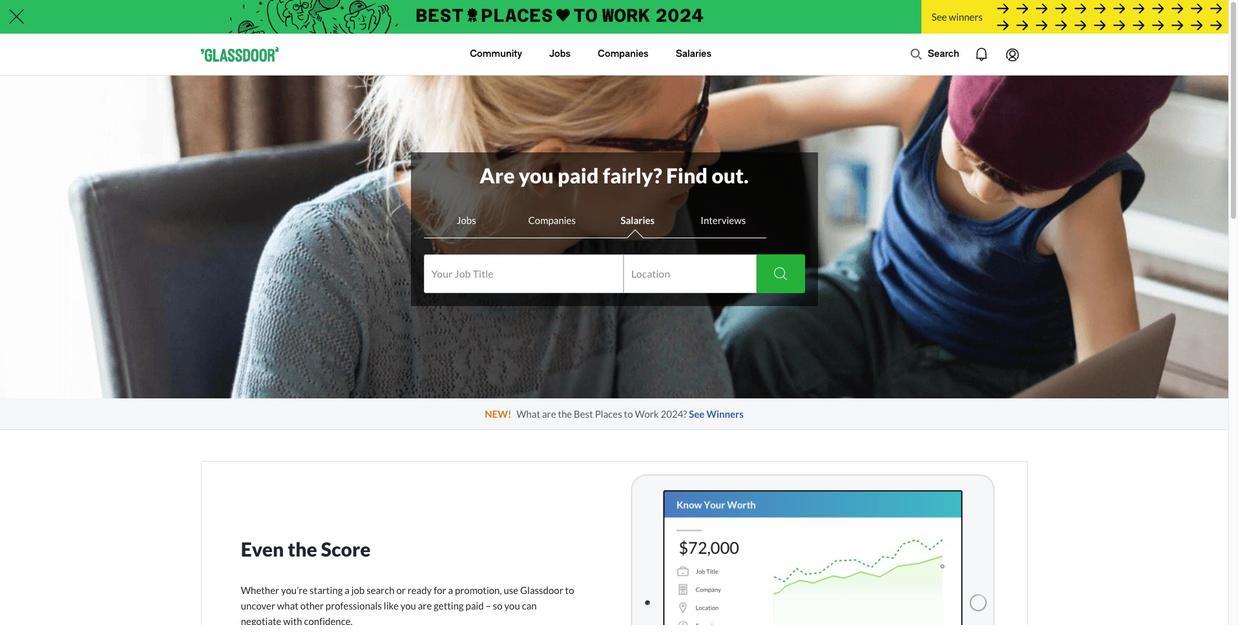 Task type: vqa. For each thing, say whether or not it's contained in the screenshot.
you
yes



Task type: describe. For each thing, give the bounding box(es) containing it.
new!
[[485, 408, 511, 420]]

work
[[635, 408, 659, 420]]

discover salaries image
[[619, 467, 1006, 626]]

search button
[[903, 41, 966, 67]]

use
[[504, 585, 518, 596]]

with
[[283, 616, 302, 626]]

see inside 'link'
[[932, 11, 947, 23]]

community
[[470, 48, 522, 59]]

places
[[595, 408, 622, 420]]

out.
[[712, 163, 749, 188]]

winners
[[949, 11, 983, 23]]

job
[[351, 585, 365, 596]]

0 horizontal spatial salaries
[[621, 214, 655, 226]]

getting
[[434, 600, 464, 612]]

1 horizontal spatial jobs
[[549, 48, 571, 59]]

what
[[277, 600, 299, 612]]

can
[[522, 600, 537, 612]]

–
[[486, 600, 491, 612]]

like
[[384, 600, 399, 612]]

score
[[321, 538, 371, 561]]

fairly?
[[603, 163, 662, 188]]

1 horizontal spatial salaries
[[676, 48, 712, 59]]

new! what are the best places to work 2024? see winners
[[485, 408, 744, 420]]

0 vertical spatial are
[[542, 408, 556, 420]]

Location field
[[631, 254, 749, 293]]

see winners
[[932, 11, 983, 23]]

1 horizontal spatial paid
[[558, 163, 599, 188]]

1 vertical spatial the
[[288, 538, 317, 561]]

whether you're starting a job search or ready for a promotion, use glassdoor to uncover what other professionals like you are getting paid – so you can negotiate with confidence.
[[241, 585, 574, 626]]

salaries link
[[676, 34, 712, 75]]

0 horizontal spatial jobs
[[457, 214, 476, 226]]

confidence.
[[304, 616, 353, 626]]

are you paid fairly? find out.
[[480, 163, 749, 188]]

find
[[666, 163, 708, 188]]

glassdoor
[[520, 585, 563, 596]]

even
[[241, 538, 284, 561]]

search
[[928, 48, 959, 59]]

jobs link
[[549, 34, 571, 75]]



Task type: locate. For each thing, give the bounding box(es) containing it.
interviews
[[701, 214, 746, 226]]

promotion,
[[455, 585, 502, 596]]

0 horizontal spatial are
[[418, 600, 432, 612]]

are
[[542, 408, 556, 420], [418, 600, 432, 612]]

none field keyword
[[424, 254, 624, 293]]

0 horizontal spatial a
[[345, 585, 350, 596]]

for
[[434, 585, 446, 596]]

a
[[345, 585, 350, 596], [448, 585, 453, 596]]

see right 2024? at bottom right
[[689, 408, 705, 420]]

Keyword field
[[431, 254, 616, 293]]

winners
[[707, 408, 744, 420]]

1 horizontal spatial the
[[558, 408, 572, 420]]

you right so
[[505, 600, 520, 612]]

0 horizontal spatial paid
[[466, 600, 484, 612]]

0 vertical spatial see
[[932, 11, 947, 23]]

see left winners at the right of the page
[[932, 11, 947, 23]]

0 horizontal spatial to
[[565, 585, 574, 596]]

1 vertical spatial are
[[418, 600, 432, 612]]

are inside whether you're starting a job search or ready for a promotion, use glassdoor to uncover what other professionals like you are getting paid – so you can negotiate with confidence.
[[418, 600, 432, 612]]

2 a from the left
[[448, 585, 453, 596]]

professionals
[[326, 600, 382, 612]]

0 vertical spatial to
[[624, 408, 633, 420]]

you
[[519, 163, 554, 188], [401, 600, 416, 612], [505, 600, 520, 612]]

to left work
[[624, 408, 633, 420]]

paid
[[558, 163, 599, 188], [466, 600, 484, 612]]

1 horizontal spatial a
[[448, 585, 453, 596]]

you right like
[[401, 600, 416, 612]]

2024?
[[661, 408, 687, 420]]

1 vertical spatial to
[[565, 585, 574, 596]]

1 horizontal spatial see
[[932, 11, 947, 23]]

0 vertical spatial salaries
[[676, 48, 712, 59]]

are
[[480, 163, 515, 188]]

jobs
[[549, 48, 571, 59], [457, 214, 476, 226]]

companies link
[[598, 34, 649, 75]]

so
[[493, 600, 503, 612]]

lottie animation container image
[[418, 34, 471, 74], [418, 34, 471, 74], [910, 48, 923, 61], [910, 48, 923, 61]]

0 vertical spatial companies
[[598, 48, 649, 59]]

1 horizontal spatial companies
[[598, 48, 649, 59]]

1 horizontal spatial to
[[624, 408, 633, 420]]

the right even
[[288, 538, 317, 561]]

a right for
[[448, 585, 453, 596]]

you right are
[[519, 163, 554, 188]]

are down ready
[[418, 600, 432, 612]]

are right what
[[542, 408, 556, 420]]

uncover
[[241, 600, 275, 612]]

0 horizontal spatial companies
[[528, 214, 576, 226]]

1 vertical spatial companies
[[528, 214, 576, 226]]

0 vertical spatial paid
[[558, 163, 599, 188]]

starting
[[310, 585, 343, 596]]

search
[[367, 585, 395, 596]]

0 horizontal spatial see
[[689, 408, 705, 420]]

companies up keyword field
[[528, 214, 576, 226]]

1 vertical spatial salaries
[[621, 214, 655, 226]]

companies right jobs link
[[598, 48, 649, 59]]

lottie animation container image
[[966, 39, 997, 70], [966, 39, 997, 70], [997, 39, 1028, 70], [997, 39, 1028, 70]]

best
[[574, 408, 593, 420]]

to inside whether you're starting a job search or ready for a promotion, use glassdoor to uncover what other professionals like you are getting paid – so you can negotiate with confidence.
[[565, 585, 574, 596]]

0 vertical spatial the
[[558, 408, 572, 420]]

1 a from the left
[[345, 585, 350, 596]]

see winners link
[[921, 0, 1229, 35]]

companies
[[598, 48, 649, 59], [528, 214, 576, 226]]

homepage highlight image image
[[590, 306, 639, 322]]

2 none field from the left
[[624, 254, 757, 293]]

None field
[[424, 254, 624, 293], [624, 254, 757, 293]]

or
[[396, 585, 406, 596]]

1 horizontal spatial are
[[542, 408, 556, 420]]

none field "location"
[[624, 254, 757, 293]]

paid left fairly?
[[558, 163, 599, 188]]

even the score
[[241, 538, 371, 561]]

1 vertical spatial jobs
[[457, 214, 476, 226]]

other
[[300, 600, 324, 612]]

salaries
[[676, 48, 712, 59], [621, 214, 655, 226]]

community link
[[470, 34, 522, 75]]

to
[[624, 408, 633, 420], [565, 585, 574, 596]]

1 vertical spatial paid
[[466, 600, 484, 612]]

0 vertical spatial jobs
[[549, 48, 571, 59]]

what
[[517, 408, 540, 420]]

the left best
[[558, 408, 572, 420]]

paid inside whether you're starting a job search or ready for a promotion, use glassdoor to uncover what other professionals like you are getting paid – so you can negotiate with confidence.
[[466, 600, 484, 612]]

1 vertical spatial see
[[689, 408, 705, 420]]

the
[[558, 408, 572, 420], [288, 538, 317, 561]]

see
[[932, 11, 947, 23], [689, 408, 705, 420]]

negotiate
[[241, 616, 281, 626]]

to right the glassdoor
[[565, 585, 574, 596]]

a left job
[[345, 585, 350, 596]]

whether
[[241, 585, 279, 596]]

0 horizontal spatial the
[[288, 538, 317, 561]]

paid left –
[[466, 600, 484, 612]]

1 none field from the left
[[424, 254, 624, 293]]

ready
[[408, 585, 432, 596]]

you're
[[281, 585, 308, 596]]



